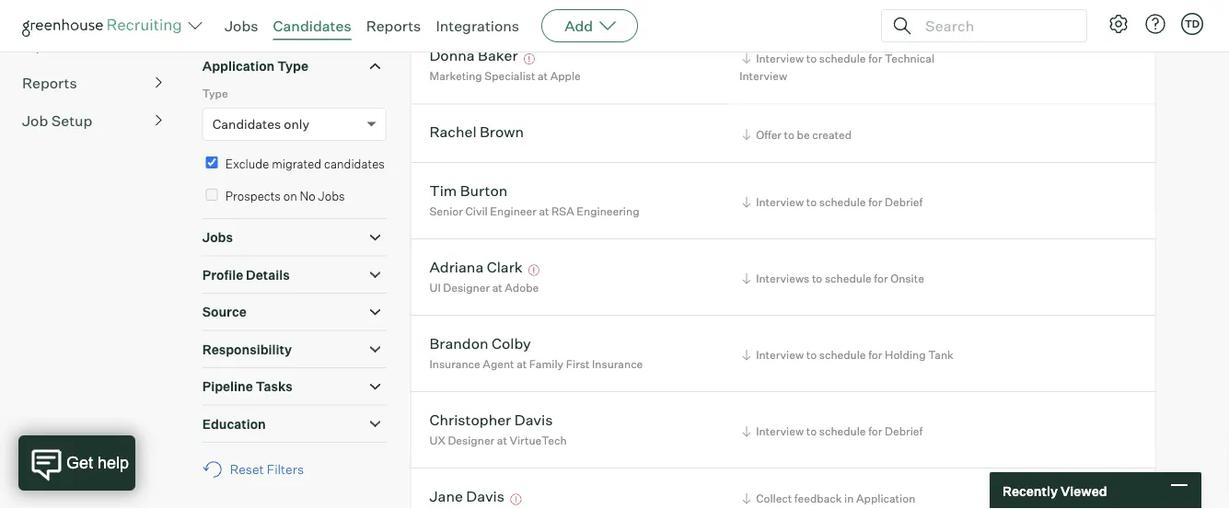 Task type: vqa. For each thing, say whether or not it's contained in the screenshot.
Center
no



Task type: describe. For each thing, give the bounding box(es) containing it.
donna baker has been in technical interview for more than 14 days image
[[521, 54, 538, 65]]

prospects
[[225, 189, 281, 204]]

candidates for candidates only
[[212, 116, 281, 132]]

jane
[[430, 487, 463, 505]]

interview to schedule for debrief link for christopher davis
[[740, 423, 928, 440]]

jane davis has been in application review for more than 5 days image
[[508, 494, 524, 505]]

designer inside the christopher davis ux designer at virtuetech
[[448, 433, 495, 447]]

reset filters button
[[202, 452, 313, 487]]

name (a to z)
[[212, 9, 297, 26]]

migrated
[[272, 157, 322, 171]]

2 vertical spatial jobs
[[202, 229, 233, 246]]

tim burton link
[[430, 181, 508, 202]]

to left be
[[784, 128, 795, 142]]

0 vertical spatial designer
[[443, 281, 490, 294]]

type element
[[202, 84, 387, 154]]

integrations
[[436, 17, 520, 35]]

be
[[797, 128, 810, 142]]

collect feedback in application
[[740, 492, 916, 509]]

specialist
[[485, 69, 535, 83]]

job setup link
[[22, 109, 162, 131]]

brandon colby insurance agent at family first insurance
[[430, 334, 643, 371]]

for inside interview to schedule for technical interview
[[869, 51, 883, 65]]

pipeline for pipeline tasks
[[202, 379, 253, 395]]

candidates only option
[[212, 116, 309, 132]]

schedule for brandon colby
[[819, 348, 866, 362]]

adriana clark link
[[430, 258, 523, 279]]

interview for christopher davis
[[756, 424, 804, 438]]

burton
[[460, 181, 508, 200]]

reports link for "integrations" "link"
[[366, 17, 421, 35]]

pipeline link
[[22, 34, 162, 56]]

source
[[202, 304, 247, 320]]

jane davis link
[[430, 487, 505, 508]]

tank
[[928, 348, 954, 362]]

brown
[[480, 123, 524, 141]]

Search text field
[[921, 12, 1070, 39]]

application type
[[202, 58, 308, 74]]

reset
[[230, 462, 264, 478]]

prospects on no jobs
[[225, 189, 345, 204]]

tim
[[430, 181, 457, 200]]

agent
[[483, 357, 514, 371]]

rachel
[[430, 123, 477, 141]]

donna
[[430, 46, 475, 65]]

interview to schedule for holding tank link
[[740, 346, 959, 364]]

civil
[[466, 204, 488, 218]]

ui designer at adobe
[[430, 281, 539, 294]]

christopher
[[430, 410, 511, 429]]

family
[[529, 357, 564, 371]]

holding
[[885, 348, 926, 362]]

add button
[[542, 9, 638, 42]]

rsa
[[552, 204, 574, 218]]

engineering
[[577, 204, 640, 218]]

virtuetech
[[510, 433, 567, 447]]

schedule left onsite
[[825, 272, 872, 285]]

application inside collect feedback in application
[[856, 492, 916, 506]]

brandon colby link
[[430, 334, 531, 355]]

name for name (a to z)
[[212, 9, 248, 26]]

at inside tim burton senior civil engineer at rsa engineering
[[539, 204, 549, 218]]

job
[[22, 111, 48, 130]]

job setup
[[22, 111, 92, 130]]

(a
[[251, 9, 265, 26]]

schedule inside interview to schedule for technical interview
[[819, 51, 866, 65]]

interview to schedule for holding tank
[[756, 348, 954, 362]]

marketing
[[430, 69, 482, 83]]

details
[[246, 267, 290, 283]]

for for colby
[[869, 348, 883, 362]]

z)
[[283, 9, 297, 26]]

reports link for job setup link
[[22, 72, 162, 94]]

rachel brown link
[[430, 123, 524, 144]]

greenhouse recruiting image
[[22, 15, 188, 37]]

candidates only
[[212, 116, 309, 132]]

debrief for burton
[[885, 195, 923, 209]]

interviews
[[756, 272, 810, 285]]

on
[[283, 189, 297, 204]]

only
[[284, 116, 309, 132]]

td
[[1185, 17, 1200, 30]]

brandon
[[430, 334, 489, 352]]

candidates for candidates
[[273, 17, 351, 35]]

filters
[[267, 462, 304, 478]]

0 vertical spatial jobs
[[225, 17, 258, 35]]

jane davis
[[430, 487, 505, 505]]

interviews to schedule for onsite link
[[740, 270, 929, 287]]

education
[[202, 416, 266, 432]]

tasks
[[256, 379, 293, 395]]

interview to schedule for debrief for christopher davis
[[756, 424, 923, 438]]

responsibility
[[202, 341, 292, 357]]

interview to schedule for debrief link for tim burton
[[740, 193, 928, 211]]

adriana clark
[[430, 258, 523, 276]]

davis for jane
[[466, 487, 505, 505]]

2 insurance from the left
[[592, 357, 643, 371]]

integrations link
[[436, 17, 520, 35]]

schedule for christopher davis
[[819, 424, 866, 438]]

feedback
[[795, 492, 842, 506]]

configure image
[[1108, 13, 1130, 35]]



Task type: locate. For each thing, give the bounding box(es) containing it.
for left holding
[[869, 348, 883, 362]]

profile
[[202, 267, 243, 283]]

0 horizontal spatial reports
[[22, 73, 77, 92]]

to down offer to be created on the top right
[[806, 195, 817, 209]]

1 debrief from the top
[[885, 195, 923, 209]]

for left technical
[[869, 51, 883, 65]]

for down interview to schedule for holding tank
[[869, 424, 883, 438]]

to inside interview to schedule for technical interview
[[806, 51, 817, 65]]

rachel brown
[[430, 123, 524, 141]]

jobs up application type
[[225, 17, 258, 35]]

created
[[812, 128, 852, 142]]

interview to schedule for technical interview link
[[740, 49, 935, 85]]

1 horizontal spatial name
[[425, 2, 457, 16]]

0 horizontal spatial type
[[202, 86, 228, 100]]

2 debrief from the top
[[885, 424, 923, 438]]

application
[[202, 58, 275, 74], [856, 492, 916, 506]]

1 vertical spatial application
[[856, 492, 916, 506]]

1 vertical spatial davis
[[466, 487, 505, 505]]

name
[[425, 2, 457, 16], [212, 9, 248, 26]]

1 vertical spatial debrief
[[885, 424, 923, 438]]

pipeline up education
[[202, 379, 253, 395]]

viewed
[[1061, 483, 1107, 499]]

type down the candidates link
[[277, 58, 308, 74]]

debrief down holding
[[885, 424, 923, 438]]

1 vertical spatial candidates
[[212, 116, 281, 132]]

0 horizontal spatial davis
[[466, 487, 505, 505]]

insurance
[[430, 357, 481, 371], [592, 357, 643, 371]]

debrief
[[885, 195, 923, 209], [885, 424, 923, 438]]

Prospects on No Jobs checkbox
[[206, 189, 218, 201]]

0 vertical spatial candidates
[[273, 17, 351, 35]]

davis for christopher
[[515, 410, 553, 429]]

schedule for tim burton
[[819, 195, 866, 209]]

pipeline for pipeline
[[22, 36, 78, 54]]

application right in
[[856, 492, 916, 506]]

offer to be created link
[[740, 126, 857, 143]]

candidates link
[[273, 17, 351, 35]]

davis inside the christopher davis ux designer at virtuetech
[[515, 410, 553, 429]]

pipeline
[[22, 36, 78, 54], [202, 379, 253, 395]]

0 horizontal spatial insurance
[[430, 357, 481, 371]]

schedule left holding
[[819, 348, 866, 362]]

1 horizontal spatial davis
[[515, 410, 553, 429]]

to up offer to be created on the top right
[[806, 51, 817, 65]]

setup
[[51, 111, 92, 130]]

1 vertical spatial pipeline
[[202, 379, 253, 395]]

designer
[[443, 281, 490, 294], [448, 433, 495, 447]]

type down application type
[[202, 86, 228, 100]]

name left (a
[[212, 9, 248, 26]]

offer to be created
[[756, 128, 852, 142]]

interview for tim burton
[[756, 195, 804, 209]]

schedule up in
[[819, 424, 866, 438]]

schedule down created at the top
[[819, 195, 866, 209]]

first
[[566, 357, 590, 371]]

candidates right (a
[[273, 17, 351, 35]]

at down colby
[[517, 357, 527, 371]]

reports link
[[366, 17, 421, 35], [22, 72, 162, 94]]

0 horizontal spatial application
[[202, 58, 275, 74]]

td button
[[1182, 13, 1204, 35]]

at down the clark at the left
[[492, 281, 503, 294]]

at left rsa
[[539, 204, 549, 218]]

debrief for davis
[[885, 424, 923, 438]]

interview to schedule for technical interview
[[740, 51, 935, 83]]

1 vertical spatial jobs
[[318, 189, 345, 204]]

1 vertical spatial interview to schedule for debrief
[[756, 424, 923, 438]]

to left the z)
[[268, 9, 280, 26]]

colby
[[492, 334, 531, 352]]

for for burton
[[869, 195, 883, 209]]

jobs up profile
[[202, 229, 233, 246]]

0 vertical spatial interview to schedule for debrief link
[[740, 193, 928, 211]]

0 vertical spatial debrief
[[885, 195, 923, 209]]

profile details
[[202, 267, 290, 283]]

debrief up onsite
[[885, 195, 923, 209]]

0 vertical spatial pipeline
[[22, 36, 78, 54]]

pipeline tasks
[[202, 379, 293, 395]]

technical
[[885, 51, 935, 65]]

marketing specialist at apple
[[430, 69, 581, 83]]

name (a to z) option
[[212, 9, 297, 26]]

pipeline up job setup
[[22, 36, 78, 54]]

apple
[[550, 69, 581, 83]]

2 interview to schedule for debrief from the top
[[756, 424, 923, 438]]

jobs right no at the left top of page
[[318, 189, 345, 204]]

donna baker
[[430, 46, 518, 65]]

1 vertical spatial interview to schedule for debrief link
[[740, 423, 928, 440]]

adobe
[[505, 281, 539, 294]]

name up integrations
[[425, 2, 457, 16]]

offer
[[756, 128, 782, 142]]

reports
[[366, 17, 421, 35], [22, 73, 77, 92]]

collect
[[756, 492, 792, 506]]

td button
[[1178, 9, 1207, 39]]

1 horizontal spatial reports
[[366, 17, 421, 35]]

adriana clark has been in onsite for more than 21 days image
[[526, 265, 543, 276]]

no
[[300, 189, 316, 204]]

for left onsite
[[874, 272, 888, 285]]

candidates inside "type" element
[[212, 116, 281, 132]]

schedule
[[819, 51, 866, 65], [819, 195, 866, 209], [825, 272, 872, 285], [819, 348, 866, 362], [819, 424, 866, 438]]

exclude migrated candidates
[[225, 157, 385, 171]]

reset filters
[[230, 462, 304, 478]]

senior
[[430, 204, 463, 218]]

christopher davis link
[[430, 410, 553, 432]]

reports right the candidates link
[[366, 17, 421, 35]]

1 horizontal spatial insurance
[[592, 357, 643, 371]]

at inside the christopher davis ux designer at virtuetech
[[497, 433, 507, 447]]

0 horizontal spatial pipeline
[[22, 36, 78, 54]]

interview to schedule for debrief up in
[[756, 424, 923, 438]]

reports link right the candidates link
[[366, 17, 421, 35]]

0 vertical spatial davis
[[515, 410, 553, 429]]

1 vertical spatial type
[[202, 86, 228, 100]]

1 vertical spatial reports link
[[22, 72, 162, 94]]

1 horizontal spatial application
[[856, 492, 916, 506]]

0 vertical spatial reports link
[[366, 17, 421, 35]]

1 horizontal spatial pipeline
[[202, 379, 253, 395]]

onsite
[[891, 272, 924, 285]]

jobs
[[225, 17, 258, 35], [318, 189, 345, 204], [202, 229, 233, 246]]

for for davis
[[869, 424, 883, 438]]

to down interviews to schedule for onsite link
[[806, 348, 817, 362]]

recently viewed
[[1003, 483, 1107, 499]]

jobs link
[[225, 17, 258, 35]]

interview to schedule for debrief link
[[740, 193, 928, 211], [740, 423, 928, 440]]

reports link up job setup link
[[22, 72, 162, 94]]

1 horizontal spatial type
[[277, 58, 308, 74]]

to right interviews
[[812, 272, 823, 285]]

collect feedback in application link
[[740, 490, 916, 509]]

candidates
[[273, 17, 351, 35], [212, 116, 281, 132]]

interview to schedule for debrief for tim burton
[[756, 195, 923, 209]]

insurance right 'first'
[[592, 357, 643, 371]]

interview to schedule for debrief link up collect feedback in application link
[[740, 423, 928, 440]]

to up feedback on the right bottom of the page
[[806, 424, 817, 438]]

baker
[[478, 46, 518, 65]]

clark
[[487, 258, 523, 276]]

reports up job setup
[[22, 73, 77, 92]]

1 insurance from the left
[[430, 357, 481, 371]]

interview for brandon colby
[[756, 348, 804, 362]]

engineer
[[490, 204, 537, 218]]

2 interview to schedule for debrief link from the top
[[740, 423, 928, 440]]

for up interviews to schedule for onsite at the bottom of page
[[869, 195, 883, 209]]

1 vertical spatial reports
[[22, 73, 77, 92]]

at down donna baker has been in technical interview for more than 14 days icon
[[538, 69, 548, 83]]

type inside "type" element
[[202, 86, 228, 100]]

0 vertical spatial application
[[202, 58, 275, 74]]

recently
[[1003, 483, 1058, 499]]

0 horizontal spatial reports link
[[22, 72, 162, 94]]

at inside the "brandon colby insurance agent at family first insurance"
[[517, 357, 527, 371]]

ux
[[430, 433, 446, 447]]

in
[[845, 492, 854, 506]]

tim burton senior civil engineer at rsa engineering
[[430, 181, 640, 218]]

name for name
[[425, 2, 457, 16]]

add
[[565, 17, 593, 35]]

interview
[[756, 51, 804, 65], [740, 69, 787, 83], [756, 195, 804, 209], [756, 348, 804, 362], [756, 424, 804, 438]]

Exclude migrated candidates checkbox
[[206, 157, 218, 169]]

0 vertical spatial reports
[[366, 17, 421, 35]]

exclude
[[225, 157, 269, 171]]

1 interview to schedule for debrief from the top
[[756, 195, 923, 209]]

davis left jane davis has been in application review for more than 5 days icon
[[466, 487, 505, 505]]

at down 'christopher davis' link
[[497, 433, 507, 447]]

christopher davis ux designer at virtuetech
[[430, 410, 567, 447]]

insurance down the brandon
[[430, 357, 481, 371]]

candidates
[[324, 157, 385, 171]]

schedule left technical
[[819, 51, 866, 65]]

davis up virtuetech
[[515, 410, 553, 429]]

1 horizontal spatial reports link
[[366, 17, 421, 35]]

designer down christopher
[[448, 433, 495, 447]]

donna baker link
[[430, 46, 518, 67]]

designer down adriana clark link
[[443, 281, 490, 294]]

davis
[[515, 410, 553, 429], [466, 487, 505, 505]]

at
[[538, 69, 548, 83], [539, 204, 549, 218], [492, 281, 503, 294], [517, 357, 527, 371], [497, 433, 507, 447]]

0 vertical spatial type
[[277, 58, 308, 74]]

1 vertical spatial designer
[[448, 433, 495, 447]]

application down jobs link
[[202, 58, 275, 74]]

adriana
[[430, 258, 484, 276]]

interview to schedule for debrief link down created at the top
[[740, 193, 928, 211]]

0 horizontal spatial name
[[212, 9, 248, 26]]

ui
[[430, 281, 441, 294]]

candidates up exclude
[[212, 116, 281, 132]]

1 interview to schedule for debrief link from the top
[[740, 193, 928, 211]]

interviews to schedule for onsite
[[756, 272, 924, 285]]

interview to schedule for debrief
[[756, 195, 923, 209], [756, 424, 923, 438]]

interview to schedule for debrief down created at the top
[[756, 195, 923, 209]]

0 vertical spatial interview to schedule for debrief
[[756, 195, 923, 209]]



